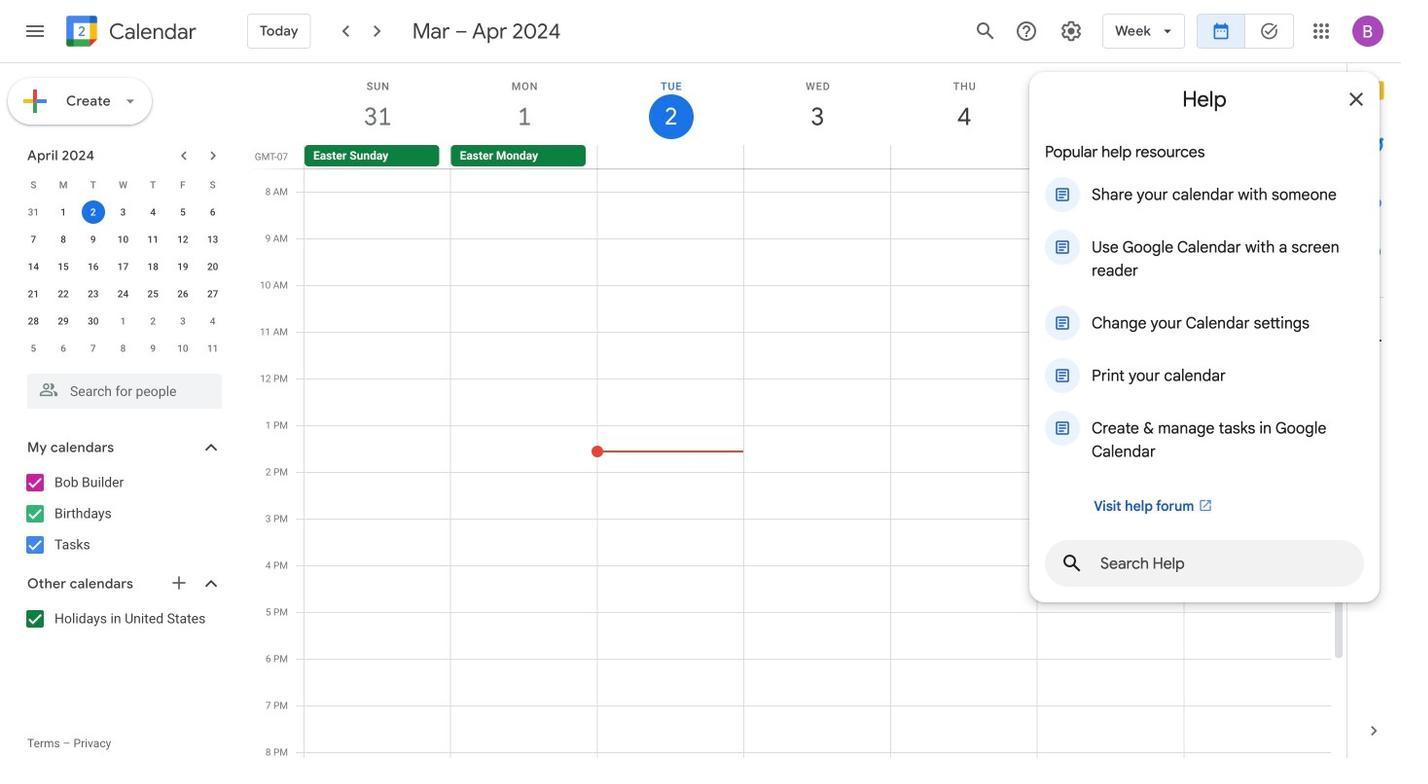 Task type: describe. For each thing, give the bounding box(es) containing it.
april 2024 grid
[[18, 171, 228, 362]]

15 element
[[52, 255, 75, 278]]

support image
[[1015, 19, 1038, 43]]

may 6 element
[[52, 337, 75, 360]]

calendar element
[[62, 12, 196, 54]]

20 element
[[201, 255, 224, 278]]

2, today element
[[82, 200, 105, 224]]

heading inside calendar element
[[105, 20, 196, 43]]

14 element
[[22, 255, 45, 278]]

10 element
[[111, 228, 135, 251]]

6 element
[[201, 200, 224, 224]]

22 element
[[52, 282, 75, 306]]

my calendars list
[[4, 467, 241, 561]]

9 element
[[82, 228, 105, 251]]

may 7 element
[[82, 337, 105, 360]]

may 3 element
[[171, 309, 195, 333]]

24 element
[[111, 282, 135, 306]]

21 element
[[22, 282, 45, 306]]

5 element
[[171, 200, 195, 224]]



Task type: locate. For each thing, give the bounding box(es) containing it.
1 element
[[52, 200, 75, 224]]

29 element
[[52, 309, 75, 333]]

7 element
[[22, 228, 45, 251]]

may 5 element
[[22, 337, 45, 360]]

19 element
[[171, 255, 195, 278]]

row
[[296, 145, 1347, 168], [18, 171, 228, 199], [18, 199, 228, 226], [18, 226, 228, 253], [18, 253, 228, 280], [18, 280, 228, 308], [18, 308, 228, 335], [18, 335, 228, 362]]

settings menu image
[[1060, 19, 1083, 43]]

may 11 element
[[201, 337, 224, 360]]

16 element
[[82, 255, 105, 278]]

heading
[[105, 20, 196, 43]]

cell inside april 2024 grid
[[78, 199, 108, 226]]

8 element
[[52, 228, 75, 251]]

main drawer image
[[23, 19, 47, 43]]

30 element
[[82, 309, 105, 333]]

may 1 element
[[111, 309, 135, 333]]

cell
[[598, 145, 744, 168], [744, 145, 891, 168], [891, 145, 1037, 168], [1037, 145, 1184, 168], [1184, 145, 1330, 168], [78, 199, 108, 226]]

row group
[[18, 199, 228, 362]]

4 element
[[141, 200, 165, 224]]

12 element
[[171, 228, 195, 251]]

may 4 element
[[201, 309, 224, 333]]

18 element
[[141, 255, 165, 278]]

add other calendars image
[[169, 573, 189, 593]]

Search for people text field
[[39, 374, 210, 409]]

march 31 element
[[22, 200, 45, 224]]

25 element
[[141, 282, 165, 306]]

17 element
[[111, 255, 135, 278]]

26 element
[[171, 282, 195, 306]]

None search field
[[0, 366, 241, 409]]

tab list
[[1348, 63, 1401, 704]]

grid
[[249, 63, 1347, 758]]

23 element
[[82, 282, 105, 306]]

11 element
[[141, 228, 165, 251]]

may 9 element
[[141, 337, 165, 360]]

may 2 element
[[141, 309, 165, 333]]

may 10 element
[[171, 337, 195, 360]]

27 element
[[201, 282, 224, 306]]

3 element
[[111, 200, 135, 224]]

may 8 element
[[111, 337, 135, 360]]

13 element
[[201, 228, 224, 251]]

28 element
[[22, 309, 45, 333]]



Task type: vqa. For each thing, say whether or not it's contained in the screenshot.
THE MON
no



